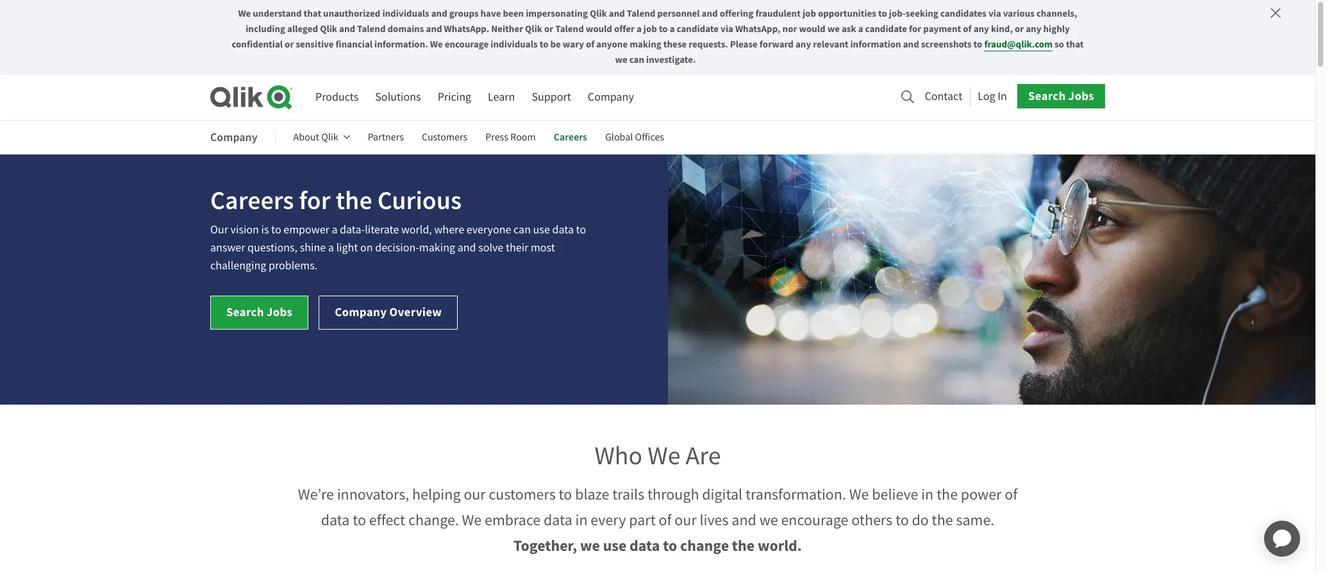 Task type: locate. For each thing, give the bounding box(es) containing it.
0 vertical spatial that
[[304, 7, 321, 20]]

0 horizontal spatial encourage
[[445, 38, 489, 50]]

via down offering
[[721, 22, 734, 35]]

1 horizontal spatial would
[[800, 22, 826, 35]]

1 horizontal spatial search jobs
[[1029, 88, 1095, 104]]

company overview
[[335, 304, 442, 320]]

talend
[[627, 7, 656, 20], [357, 22, 386, 35], [556, 22, 584, 35]]

1 horizontal spatial making
[[630, 38, 662, 50]]

the up data-
[[336, 184, 372, 218]]

the right do
[[932, 511, 954, 530]]

for up empower
[[299, 184, 331, 218]]

and up offer
[[609, 7, 625, 20]]

a up these
[[670, 22, 675, 35]]

menu bar containing products
[[316, 85, 634, 109]]

helping
[[412, 485, 461, 504]]

our down through
[[675, 511, 697, 530]]

1 vertical spatial our
[[675, 511, 697, 530]]

impersonating
[[526, 7, 588, 20]]

0 vertical spatial in
[[922, 485, 934, 504]]

1 vertical spatial can
[[514, 223, 531, 237]]

1 vertical spatial jobs
[[267, 304, 293, 320]]

digital
[[703, 485, 743, 504]]

careers down support link
[[554, 130, 588, 144]]

0 vertical spatial our
[[464, 485, 486, 504]]

search jobs for the topmost search jobs link
[[1029, 88, 1095, 104]]

job
[[803, 7, 817, 20], [644, 22, 657, 35]]

application
[[1250, 505, 1316, 572]]

careers for the curious our vision is to empower a data-literate world, where everyone can use data to answer questions, shine a light on decision-making and solve their most challenging problems.
[[210, 184, 586, 273]]

solutions link
[[375, 85, 421, 109]]

or up be at the left top
[[545, 22, 554, 35]]

0 horizontal spatial for
[[299, 184, 331, 218]]

the left world.
[[732, 536, 755, 556]]

answer
[[210, 241, 245, 255]]

1 vertical spatial in
[[576, 511, 588, 530]]

effect
[[369, 511, 405, 530]]

vision
[[231, 223, 259, 237]]

qlik right about
[[321, 131, 338, 144]]

0 horizontal spatial search jobs
[[226, 304, 293, 320]]

trails
[[613, 485, 645, 504]]

making
[[630, 38, 662, 50], [419, 241, 455, 255]]

so that we can investigate.
[[615, 38, 1084, 66]]

fraudulent
[[756, 7, 801, 20]]

1 horizontal spatial company
[[335, 304, 387, 320]]

would
[[586, 22, 613, 35], [800, 22, 826, 35]]

0 horizontal spatial job
[[644, 22, 657, 35]]

nor
[[783, 22, 798, 35]]

in left 'every'
[[576, 511, 588, 530]]

a right offer
[[637, 22, 642, 35]]

would right nor
[[800, 22, 826, 35]]

search right in at right
[[1029, 88, 1066, 104]]

careers inside "careers for the curious our vision is to empower a data-literate world, where everyone can use data to answer questions, shine a light on decision-making and solve their most challenging problems."
[[210, 184, 294, 218]]

1 vertical spatial that
[[1067, 38, 1084, 50]]

encourage inside we're innovators, helping our customers to blaze trails through digital transformation. we believe in the power of data to effect change. we embrace data in every part of our lives and we encourage others to do the same. together, we use data to change the world.
[[782, 511, 849, 530]]

data-
[[340, 223, 365, 237]]

candidate up information
[[866, 22, 908, 35]]

0 vertical spatial search
[[1029, 88, 1066, 104]]

pricing
[[438, 90, 471, 105]]

customers link
[[422, 122, 468, 153]]

use up most
[[533, 223, 550, 237]]

that
[[304, 7, 321, 20], [1067, 38, 1084, 50]]

data inside "careers for the curious our vision is to empower a data-literate world, where everyone can use data to answer questions, shine a light on decision-making and solve their most challenging problems."
[[553, 223, 574, 237]]

menu bar
[[316, 85, 634, 109]]

would up anyone
[[586, 22, 613, 35]]

learn
[[488, 90, 515, 105]]

2 horizontal spatial company
[[588, 90, 634, 105]]

0 horizontal spatial company
[[210, 129, 258, 145]]

0 vertical spatial making
[[630, 38, 662, 50]]

for inside "careers for the curious our vision is to empower a data-literate world, where everyone can use data to answer questions, shine a light on decision-making and solve their most challenging problems."
[[299, 184, 331, 218]]

various
[[1004, 7, 1035, 20]]

and inside we're innovators, helping our customers to blaze trails through digital transformation. we believe in the power of data to effect change. we embrace data in every part of our lives and we encourage others to do the same. together, we use data to change the world.
[[732, 511, 757, 530]]

candidate up the requests. on the top right
[[677, 22, 719, 35]]

any down nor
[[796, 38, 812, 50]]

1 horizontal spatial search jobs link
[[1018, 84, 1106, 109]]

careers up vision
[[210, 184, 294, 218]]

making inside the 'we understand that unauthorized individuals and groups have been impersonating qlik and talend personnel and offering fraudulent job opportunities to job-seeking candidates via various channels, including alleged qlik and talend domains and whatsapp. neither qlik or talend would offer a job to a candidate via whatsapp, nor would we ask a candidate for payment of any kind, or any highly confidential or sensitive financial information. we encourage individuals to be wary of anyone making these requests. please forward any relevant information and screenshots to'
[[630, 38, 662, 50]]

of right wary
[[586, 38, 595, 50]]

1 vertical spatial search
[[226, 304, 264, 320]]

innovators,
[[337, 485, 409, 504]]

and
[[432, 7, 448, 20], [609, 7, 625, 20], [702, 7, 718, 20], [339, 22, 355, 35], [426, 22, 442, 35], [904, 38, 920, 50], [458, 241, 476, 255], [732, 511, 757, 530]]

that right so
[[1067, 38, 1084, 50]]

or down alleged
[[285, 38, 294, 50]]

about qlik link
[[294, 122, 350, 153]]

careers inside company menu bar
[[554, 130, 588, 144]]

to
[[879, 7, 888, 20], [659, 22, 668, 35], [540, 38, 549, 50], [974, 38, 983, 50], [271, 223, 281, 237], [576, 223, 586, 237], [559, 485, 572, 504], [353, 511, 366, 530], [896, 511, 909, 530], [663, 536, 678, 556]]

via up kind,
[[989, 7, 1002, 20]]

0 vertical spatial can
[[630, 53, 645, 66]]

company down go to the home page. image
[[210, 129, 258, 145]]

1 vertical spatial individuals
[[491, 38, 538, 50]]

solutions
[[375, 90, 421, 105]]

search jobs down challenging
[[226, 304, 293, 320]]

in up do
[[922, 485, 934, 504]]

0 horizontal spatial via
[[721, 22, 734, 35]]

0 vertical spatial via
[[989, 7, 1002, 20]]

financial
[[336, 38, 373, 50]]

0 horizontal spatial careers
[[210, 184, 294, 218]]

making inside "careers for the curious our vision is to empower a data-literate world, where everyone can use data to answer questions, shine a light on decision-making and solve their most challenging problems."
[[419, 241, 455, 255]]

1 horizontal spatial in
[[922, 485, 934, 504]]

including
[[246, 22, 285, 35]]

encourage down the transformation.
[[782, 511, 849, 530]]

search jobs inside qlik main element
[[1029, 88, 1095, 104]]

power
[[961, 485, 1002, 504]]

talend up financial
[[357, 22, 386, 35]]

a left data-
[[332, 223, 338, 237]]

we up world.
[[760, 511, 779, 530]]

please
[[730, 38, 758, 50]]

2 horizontal spatial or
[[1015, 22, 1025, 35]]

search jobs link down so
[[1018, 84, 1106, 109]]

for inside the 'we understand that unauthorized individuals and groups have been impersonating qlik and talend personnel and offering fraudulent job opportunities to job-seeking candidates via various channels, including alleged qlik and talend domains and whatsapp. neither qlik or talend would offer a job to a candidate via whatsapp, nor would we ask a candidate for payment of any kind, or any highly confidential or sensitive financial information. we encourage individuals to be wary of anyone making these requests. please forward any relevant information and screenshots to'
[[910, 22, 922, 35]]

1 vertical spatial careers
[[210, 184, 294, 218]]

1 vertical spatial use
[[603, 536, 627, 556]]

any left kind,
[[974, 22, 990, 35]]

1 horizontal spatial candidate
[[866, 22, 908, 35]]

1 horizontal spatial encourage
[[782, 511, 849, 530]]

0 vertical spatial for
[[910, 22, 922, 35]]

job right offer
[[644, 22, 657, 35]]

1 horizontal spatial search
[[1029, 88, 1066, 104]]

0 vertical spatial jobs
[[1069, 88, 1095, 104]]

can up their
[[514, 223, 531, 237]]

of down candidates
[[964, 22, 972, 35]]

can inside so that we can investigate.
[[630, 53, 645, 66]]

2 horizontal spatial any
[[1026, 22, 1042, 35]]

company left overview
[[335, 304, 387, 320]]

global offices
[[606, 131, 665, 144]]

company up the global
[[588, 90, 634, 105]]

0 vertical spatial search jobs
[[1029, 88, 1095, 104]]

1 vertical spatial via
[[721, 22, 734, 35]]

0 horizontal spatial our
[[464, 485, 486, 504]]

0 vertical spatial use
[[533, 223, 550, 237]]

information.
[[375, 38, 428, 50]]

we're
[[298, 485, 334, 504]]

fraud@qlik.com
[[985, 38, 1053, 50]]

0 horizontal spatial candidate
[[677, 22, 719, 35]]

that up alleged
[[304, 7, 321, 20]]

0 vertical spatial job
[[803, 7, 817, 20]]

and right the "domains"
[[426, 22, 442, 35]]

job right fraudulent
[[803, 7, 817, 20]]

and left solve on the top left
[[458, 241, 476, 255]]

0 horizontal spatial would
[[586, 22, 613, 35]]

search jobs for left search jobs link
[[226, 304, 293, 320]]

in
[[998, 89, 1008, 104]]

0 vertical spatial careers
[[554, 130, 588, 144]]

any down various
[[1026, 22, 1042, 35]]

neither
[[492, 22, 524, 35]]

search
[[1029, 88, 1066, 104], [226, 304, 264, 320]]

0 horizontal spatial any
[[796, 38, 812, 50]]

our right helping
[[464, 485, 486, 504]]

candidate
[[677, 22, 719, 35], [866, 22, 908, 35]]

support
[[532, 90, 571, 105]]

jobs inside qlik main element
[[1069, 88, 1095, 104]]

0 vertical spatial individuals
[[383, 7, 430, 20]]

use down 'every'
[[603, 536, 627, 556]]

blaze
[[575, 485, 610, 504]]

0 horizontal spatial use
[[533, 223, 550, 237]]

company for company menu bar
[[210, 129, 258, 145]]

for down seeking
[[910, 22, 922, 35]]

together,
[[514, 536, 577, 556]]

the left power
[[937, 485, 958, 504]]

company inside qlik main element
[[588, 90, 634, 105]]

individuals up the "domains"
[[383, 7, 430, 20]]

use inside "careers for the curious our vision is to empower a data-literate world, where everyone can use data to answer questions, shine a light on decision-making and solve their most challenging problems."
[[533, 223, 550, 237]]

1 horizontal spatial our
[[675, 511, 697, 530]]

1 vertical spatial company
[[210, 129, 258, 145]]

1 vertical spatial for
[[299, 184, 331, 218]]

press room
[[486, 131, 536, 144]]

data
[[553, 223, 574, 237], [321, 511, 350, 530], [544, 511, 573, 530], [630, 536, 660, 556]]

and down seeking
[[904, 38, 920, 50]]

0 horizontal spatial jobs
[[267, 304, 293, 320]]

their
[[506, 241, 529, 255]]

are
[[686, 439, 721, 472]]

qlik inside about qlik link
[[321, 131, 338, 144]]

we left ask
[[828, 22, 840, 35]]

0 horizontal spatial can
[[514, 223, 531, 237]]

solve
[[479, 241, 504, 255]]

talend up wary
[[556, 22, 584, 35]]

company for company link
[[588, 90, 634, 105]]

making down offer
[[630, 38, 662, 50]]

job-
[[890, 7, 906, 20]]

can down offer
[[630, 53, 645, 66]]

encourage
[[445, 38, 489, 50], [782, 511, 849, 530]]

we up others
[[850, 485, 869, 504]]

2 horizontal spatial talend
[[627, 7, 656, 20]]

data up together, at the bottom of the page
[[544, 511, 573, 530]]

search down challenging
[[226, 304, 264, 320]]

problems.
[[269, 259, 318, 273]]

1 vertical spatial search jobs
[[226, 304, 293, 320]]

1 horizontal spatial jobs
[[1069, 88, 1095, 104]]

and right lives
[[732, 511, 757, 530]]

opportunities
[[818, 7, 877, 20]]

the inside "careers for the curious our vision is to empower a data-literate world, where everyone can use data to answer questions, shine a light on decision-making and solve their most challenging problems."
[[336, 184, 372, 218]]

talend up offer
[[627, 7, 656, 20]]

company inside menu bar
[[210, 129, 258, 145]]

a left light
[[328, 241, 334, 255]]

0 horizontal spatial that
[[304, 7, 321, 20]]

of
[[964, 22, 972, 35], [586, 38, 595, 50], [1005, 485, 1018, 504], [659, 511, 672, 530]]

1 horizontal spatial careers
[[554, 130, 588, 144]]

our
[[464, 485, 486, 504], [675, 511, 697, 530]]

a
[[637, 22, 642, 35], [670, 22, 675, 35], [859, 22, 864, 35], [332, 223, 338, 237], [328, 241, 334, 255]]

offering
[[720, 7, 754, 20]]

challenging
[[210, 259, 266, 273]]

customers
[[489, 485, 556, 504]]

we right change.
[[462, 511, 482, 530]]

of right part at bottom left
[[659, 511, 672, 530]]

in
[[922, 485, 934, 504], [576, 511, 588, 530]]

we down anyone
[[615, 53, 628, 66]]

data up most
[[553, 223, 574, 237]]

candidates
[[941, 7, 987, 20]]

0 vertical spatial encourage
[[445, 38, 489, 50]]

1 horizontal spatial for
[[910, 22, 922, 35]]

search jobs link down challenging
[[210, 296, 309, 330]]

careers
[[554, 130, 588, 144], [210, 184, 294, 218]]

or down various
[[1015, 22, 1025, 35]]

1 vertical spatial making
[[419, 241, 455, 255]]

1 horizontal spatial can
[[630, 53, 645, 66]]

1 vertical spatial encourage
[[782, 511, 849, 530]]

everyone
[[467, 223, 512, 237]]

0 horizontal spatial making
[[419, 241, 455, 255]]

1 vertical spatial search jobs link
[[210, 296, 309, 330]]

qlik main element
[[316, 84, 1106, 109]]

encourage down whatsapp.
[[445, 38, 489, 50]]

1 horizontal spatial use
[[603, 536, 627, 556]]

search jobs down so
[[1029, 88, 1095, 104]]

2 candidate from the left
[[866, 22, 908, 35]]

individuals down neither
[[491, 38, 538, 50]]

1 horizontal spatial that
[[1067, 38, 1084, 50]]

search jobs link
[[1018, 84, 1106, 109], [210, 296, 309, 330]]

0 vertical spatial company
[[588, 90, 634, 105]]

making down where
[[419, 241, 455, 255]]

1 candidate from the left
[[677, 22, 719, 35]]

1 horizontal spatial via
[[989, 7, 1002, 20]]

company link
[[588, 85, 634, 109]]

or
[[545, 22, 554, 35], [1015, 22, 1025, 35], [285, 38, 294, 50]]

0 horizontal spatial individuals
[[383, 7, 430, 20]]

via
[[989, 7, 1002, 20], [721, 22, 734, 35]]



Task type: vqa. For each thing, say whether or not it's contained in the screenshot.
Room
yes



Task type: describe. For each thing, give the bounding box(es) containing it.
lives
[[700, 511, 729, 530]]

1 horizontal spatial any
[[974, 22, 990, 35]]

wary
[[563, 38, 584, 50]]

menu bar inside qlik main element
[[316, 85, 634, 109]]

search inside qlik main element
[[1029, 88, 1066, 104]]

data down we're
[[321, 511, 350, 530]]

and inside "careers for the curious our vision is to empower a data-literate world, where everyone can use data to answer questions, shine a light on decision-making and solve their most challenging problems."
[[458, 241, 476, 255]]

log
[[978, 89, 996, 104]]

1 vertical spatial job
[[644, 22, 657, 35]]

payment
[[924, 22, 962, 35]]

press
[[486, 131, 509, 144]]

requests.
[[689, 38, 729, 50]]

change
[[681, 536, 729, 556]]

overview
[[390, 304, 442, 320]]

that inside the 'we understand that unauthorized individuals and groups have been impersonating qlik and talend personnel and offering fraudulent job opportunities to job-seeking candidates via various channels, including alleged qlik and talend domains and whatsapp. neither qlik or talend would offer a job to a candidate via whatsapp, nor would we ask a candidate for payment of any kind, or any highly confidential or sensitive financial information. we encourage individuals to be wary of anyone making these requests. please forward any relevant information and screenshots to'
[[304, 7, 321, 20]]

be
[[551, 38, 561, 50]]

customers
[[422, 131, 468, 144]]

go to the home page. image
[[210, 85, 293, 110]]

qlik right neither
[[525, 22, 543, 35]]

partners link
[[368, 122, 404, 153]]

and down unauthorized
[[339, 22, 355, 35]]

offices
[[635, 131, 665, 144]]

contact link
[[925, 86, 963, 107]]

1 horizontal spatial individuals
[[491, 38, 538, 50]]

careers for careers for the curious our vision is to empower a data-literate world, where everyone can use data to answer questions, shine a light on decision-making and solve their most challenging problems.
[[210, 184, 294, 218]]

qlik up anyone
[[590, 7, 607, 20]]

empower
[[284, 223, 330, 237]]

fraud@qlik.com link
[[985, 38, 1053, 51]]

world,
[[402, 223, 432, 237]]

unauthorized
[[323, 7, 381, 20]]

2 would from the left
[[800, 22, 826, 35]]

transformation.
[[746, 485, 847, 504]]

same.
[[957, 511, 995, 530]]

data down part at bottom left
[[630, 536, 660, 556]]

on
[[360, 241, 373, 255]]

who
[[595, 439, 643, 472]]

been
[[503, 7, 524, 20]]

we're innovators, helping our customers to blaze trails through digital transformation. we believe in the power of data to effect change. we embrace data in every part of our lives and we encourage others to do the same. together, we use data to change the world.
[[298, 485, 1018, 556]]

we left are
[[648, 439, 681, 472]]

1 horizontal spatial job
[[803, 7, 817, 20]]

highly
[[1044, 22, 1070, 35]]

decision-
[[375, 241, 419, 255]]

0 horizontal spatial search jobs link
[[210, 296, 309, 330]]

company menu bar
[[210, 122, 683, 153]]

part
[[629, 511, 656, 530]]

company overview link
[[319, 296, 458, 330]]

we inside so that we can investigate.
[[615, 53, 628, 66]]

every
[[591, 511, 626, 530]]

log in
[[978, 89, 1008, 104]]

literate
[[365, 223, 399, 237]]

0 horizontal spatial in
[[576, 511, 588, 530]]

global offices link
[[606, 122, 665, 153]]

so
[[1055, 38, 1065, 50]]

use inside we're innovators, helping our customers to blaze trails through digital transformation. we believe in the power of data to effect change. we embrace data in every part of our lives and we encourage others to do the same. together, we use data to change the world.
[[603, 536, 627, 556]]

domains
[[388, 22, 424, 35]]

whatsapp,
[[736, 22, 781, 35]]

believe
[[873, 485, 919, 504]]

sensitive
[[296, 38, 334, 50]]

confidential
[[232, 38, 283, 50]]

investigate.
[[647, 53, 696, 66]]

products link
[[316, 85, 359, 109]]

alleged
[[287, 22, 318, 35]]

anyone
[[597, 38, 628, 50]]

learn link
[[488, 85, 515, 109]]

can inside "careers for the curious our vision is to empower a data-literate world, where everyone can use data to answer questions, shine a light on decision-making and solve their most challenging problems."
[[514, 223, 531, 237]]

groups
[[449, 7, 479, 20]]

questions,
[[248, 241, 298, 255]]

personnel
[[658, 7, 700, 20]]

ask
[[842, 22, 857, 35]]

0 horizontal spatial search
[[226, 304, 264, 320]]

2 vertical spatial company
[[335, 304, 387, 320]]

understand
[[253, 7, 302, 20]]

partners
[[368, 131, 404, 144]]

1 horizontal spatial talend
[[556, 22, 584, 35]]

1 would from the left
[[586, 22, 613, 35]]

have
[[481, 7, 501, 20]]

where
[[435, 223, 464, 237]]

and left groups
[[432, 7, 448, 20]]

0 vertical spatial search jobs link
[[1018, 84, 1106, 109]]

about
[[294, 131, 319, 144]]

embrace
[[485, 511, 541, 530]]

relevant
[[813, 38, 849, 50]]

about qlik
[[294, 131, 338, 144]]

screenshots
[[922, 38, 972, 50]]

encourage inside the 'we understand that unauthorized individuals and groups have been impersonating qlik and talend personnel and offering fraudulent job opportunities to job-seeking candidates via various channels, including alleged qlik and talend domains and whatsapp. neither qlik or talend would offer a job to a candidate via whatsapp, nor would we ask a candidate for payment of any kind, or any highly confidential or sensitive financial information. we encourage individuals to be wary of anyone making these requests. please forward any relevant information and screenshots to'
[[445, 38, 489, 50]]

others
[[852, 511, 893, 530]]

we right information. at top
[[430, 38, 443, 50]]

of right power
[[1005, 485, 1018, 504]]

1 horizontal spatial or
[[545, 22, 554, 35]]

most
[[531, 241, 555, 255]]

that inside so that we can investigate.
[[1067, 38, 1084, 50]]

support link
[[532, 85, 571, 109]]

information
[[851, 38, 902, 50]]

we understand that unauthorized individuals and groups have been impersonating qlik and talend personnel and offering fraudulent job opportunities to job-seeking candidates via various channels, including alleged qlik and talend domains and whatsapp. neither qlik or talend would offer a job to a candidate via whatsapp, nor would we ask a candidate for payment of any kind, or any highly confidential or sensitive financial information. we encourage individuals to be wary of anyone making these requests. please forward any relevant information and screenshots to
[[232, 7, 1078, 50]]

who we are
[[595, 439, 721, 472]]

we up including
[[238, 7, 251, 20]]

contact
[[925, 89, 963, 104]]

we inside the 'we understand that unauthorized individuals and groups have been impersonating qlik and talend personnel and offering fraudulent job opportunities to job-seeking candidates via various channels, including alleged qlik and talend domains and whatsapp. neither qlik or talend would offer a job to a candidate via whatsapp, nor would we ask a candidate for payment of any kind, or any highly confidential or sensitive financial information. we encourage individuals to be wary of anyone making these requests. please forward any relevant information and screenshots to'
[[828, 22, 840, 35]]

we down 'every'
[[581, 536, 600, 556]]

qlik up sensitive
[[320, 22, 337, 35]]

offer
[[614, 22, 635, 35]]

and left offering
[[702, 7, 718, 20]]

kind,
[[992, 22, 1013, 35]]

seeking
[[906, 7, 939, 20]]

global
[[606, 131, 633, 144]]

channels,
[[1037, 7, 1078, 20]]

change.
[[409, 511, 459, 530]]

press room link
[[486, 122, 536, 153]]

a right ask
[[859, 22, 864, 35]]

our
[[210, 223, 228, 237]]

log in link
[[978, 86, 1008, 107]]

products
[[316, 90, 359, 105]]

careers for careers
[[554, 130, 588, 144]]

forward
[[760, 38, 794, 50]]

0 horizontal spatial or
[[285, 38, 294, 50]]

light
[[336, 241, 358, 255]]

do
[[912, 511, 929, 530]]

0 horizontal spatial talend
[[357, 22, 386, 35]]



